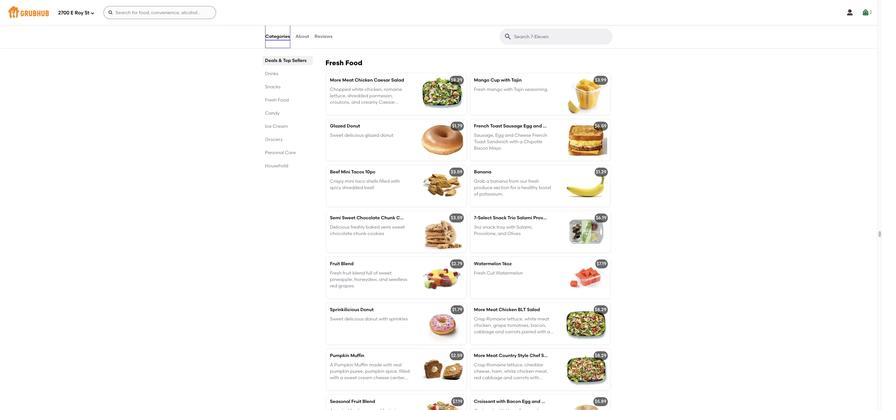 Task type: locate. For each thing, give the bounding box(es) containing it.
svg image inside 2 button
[[863, 9, 870, 16]]

toast down sausage,
[[474, 139, 486, 145]]

of right full
[[374, 271, 378, 276]]

0 vertical spatial crisp
[[474, 317, 486, 322]]

1 horizontal spatial a
[[474, 18, 478, 23]]

0 vertical spatial pumpkin
[[330, 354, 350, 359]]

$7.19 for watermelon 16oz
[[597, 262, 607, 267]]

the left side
[[500, 382, 508, 388]]

1 vertical spatial filled
[[400, 369, 410, 375]]

0 horizontal spatial donut
[[365, 317, 378, 322]]

crisp for crisp romaine lettuce, cheddar cheese, ham, white chicken meat, red cabbage and carrots with dressing on the side
[[474, 363, 486, 368]]

romaine inside crisp romaine lettuce, cheddar cheese, ham, white chicken meat, red cabbage and carrots with dressing on the side
[[487, 363, 506, 368]]

croutons,
[[330, 100, 351, 105]]

olives
[[557, 216, 570, 221], [508, 231, 521, 237]]

meat up chopped
[[343, 78, 354, 83]]

drizzled
[[340, 382, 357, 388]]

and up side
[[504, 376, 513, 381]]

lettuce, inside crisp romaine lettuce, white meat chicken, grape tomatoes, bacon, cabbage and carrots paired with an avocado ranch dressing,
[[508, 317, 524, 322]]

0 vertical spatial $8.29
[[451, 78, 463, 83]]

white inside crisp romaine lettuce, cheddar cheese, ham, white chicken meat, red cabbage and carrots with dressing on the side
[[505, 369, 516, 375]]

a for a convenient stick of pepperoni for hunger on the go.
[[474, 18, 478, 23]]

of right stick
[[515, 18, 519, 23]]

from
[[509, 179, 519, 184]]

more meat chicken caesar salad
[[330, 78, 404, 83]]

0 vertical spatial caesar
[[374, 78, 390, 83]]

salad right chef
[[542, 354, 555, 359]]

spicy
[[330, 185, 341, 191]]

svg image right st
[[91, 11, 95, 15]]

1 vertical spatial white
[[525, 317, 537, 322]]

cabbage inside crisp romaine lettuce, cheddar cheese, ham, white chicken meat, red cabbage and carrots with dressing on the side
[[483, 376, 503, 381]]

more meat chicken caesar salad image
[[418, 73, 467, 115]]

1 vertical spatial 3oz
[[474, 225, 482, 230]]

romaine up ham,
[[487, 363, 506, 368]]

meat up grape
[[487, 308, 498, 313]]

ham,
[[492, 369, 503, 375]]

1 horizontal spatial chicken,
[[474, 323, 492, 329]]

lettuce, inside crisp romaine lettuce, cheddar cheese, ham, white chicken meat, red cabbage and carrots with dressing on the side
[[508, 363, 524, 368]]

chicken left blt
[[499, 308, 517, 313]]

a up drizzled
[[340, 376, 343, 381]]

and down "tray"
[[498, 231, 507, 237]]

with inside crispy mini taco shells filled with spicy shredded beef.
[[391, 179, 400, 184]]

donut down sprinkilicious donut
[[365, 317, 378, 322]]

the left "go."
[[498, 24, 505, 30]]

0 vertical spatial fruit
[[330, 262, 340, 267]]

0 vertical spatial chicken
[[355, 78, 373, 83]]

shredded up creamy
[[348, 93, 369, 99]]

chicken
[[517, 369, 534, 375]]

pumpkin up drizzled
[[330, 354, 350, 359]]

watermelon
[[474, 262, 502, 267], [496, 271, 523, 276]]

2 delicious from the top
[[345, 317, 364, 322]]

delicious down sprinkilicious donut
[[345, 317, 364, 322]]

1 vertical spatial salad
[[527, 308, 540, 313]]

white inside "chopped white chicken, romaine lettuce, shredded parmesan, croutons, and creamy caesar dressing."
[[352, 87, 364, 92]]

1 crisp from the top
[[474, 317, 486, 322]]

fresh left cut
[[474, 271, 486, 276]]

sweet up delicious
[[342, 216, 356, 221]]

pineapple,
[[330, 277, 354, 283]]

croissant with bacon egg and cheese image
[[563, 396, 611, 411]]

fruit blend
[[330, 262, 354, 267]]

fresh food
[[326, 59, 363, 67], [265, 97, 289, 103]]

crisp inside crisp romaine lettuce, white meat chicken, grape tomatoes, bacon, cabbage and carrots paired with an avocado ranch dressing,
[[474, 317, 486, 322]]

0 horizontal spatial svg image
[[108, 10, 113, 15]]

olives inside 3oz snack tray with salami, provolone, and olives
[[508, 231, 521, 237]]

and left drizzled
[[330, 382, 339, 388]]

2 horizontal spatial white
[[525, 317, 537, 322]]

and inside crisp romaine lettuce, white meat chicken, grape tomatoes, bacon, cabbage and carrots paired with an avocado ranch dressing,
[[496, 330, 504, 335]]

and inside "chopped white chicken, romaine lettuce, shredded parmesan, croutons, and creamy caesar dressing."
[[352, 100, 360, 105]]

ice cream tab
[[265, 123, 310, 130]]

0 horizontal spatial chicken
[[355, 78, 373, 83]]

fresh food down snacks
[[265, 97, 289, 103]]

2 crisp from the top
[[474, 363, 486, 368]]

1 horizontal spatial toast
[[491, 124, 503, 129]]

2 $3.59 from the top
[[451, 216, 463, 221]]

sandwich
[[487, 139, 509, 145]]

real
[[394, 363, 402, 368]]

1 $1.79 from the top
[[452, 124, 463, 129]]

0 vertical spatial cheese
[[543, 124, 560, 129]]

0 horizontal spatial food
[[278, 97, 289, 103]]

lettuce, down more meat country style chef salad on the bottom right of the page
[[508, 363, 524, 368]]

cheese inside sausage, egg and cheese french toast sandwich with a chipotle bacon mayo
[[515, 133, 532, 138]]

0 vertical spatial shredded
[[348, 93, 369, 99]]

$1.29
[[596, 170, 607, 175]]

lettuce, up tomatoes,
[[508, 317, 524, 322]]

1 horizontal spatial food
[[346, 59, 363, 67]]

cheese
[[374, 376, 389, 381], [383, 382, 399, 388]]

pepperoni
[[520, 18, 543, 23]]

$1.79
[[452, 124, 463, 129], [452, 308, 463, 313]]

0 horizontal spatial fresh food
[[265, 97, 289, 103]]

0 vertical spatial the
[[498, 24, 505, 30]]

$3.59 left banana in the top right of the page
[[451, 170, 463, 175]]

0 horizontal spatial red
[[330, 284, 338, 289]]

salad up romaine
[[392, 78, 404, 83]]

more for more meat chicken blt salad
[[474, 308, 486, 313]]

chocolate
[[330, 231, 352, 237]]

the inside crisp romaine lettuce, cheddar cheese, ham, white chicken meat, red cabbage and carrots with dressing on the side
[[500, 382, 508, 388]]

and inside 3oz snack tray with salami, provolone, and olives
[[498, 231, 507, 237]]

salad right blt
[[527, 308, 540, 313]]

egg down the chicken
[[522, 400, 531, 405]]

of down produce
[[474, 192, 479, 197]]

1 vertical spatial meat
[[487, 308, 498, 313]]

watermelon down 16oz
[[496, 271, 523, 276]]

1 $3.59 from the top
[[451, 170, 463, 175]]

salad for more meat chicken caesar salad
[[392, 78, 404, 83]]

and inside "a pumpkin muffin made with real pumpkin puree, pumpkin spice, filled with a sweet cream cheese center, and drizzled with cream cheese icing."
[[330, 382, 339, 388]]

white inside crisp romaine lettuce, white meat chicken, grape tomatoes, bacon, cabbage and carrots paired with an avocado ranch dressing,
[[525, 317, 537, 322]]

crisp inside crisp romaine lettuce, cheddar cheese, ham, white chicken meat, red cabbage and carrots with dressing on the side
[[474, 363, 486, 368]]

2 horizontal spatial salad
[[542, 354, 555, 359]]

1 horizontal spatial sweet
[[379, 271, 392, 276]]

1 vertical spatial the
[[500, 382, 508, 388]]

0 vertical spatial food
[[346, 59, 363, 67]]

cream down the puree, on the bottom
[[358, 376, 373, 381]]

convenient
[[479, 18, 503, 23]]

ice cream
[[265, 124, 288, 129]]

spicy new orleans style ripple potato chips
[[330, 18, 412, 30]]

snack
[[493, 216, 507, 221]]

1 horizontal spatial fruit
[[352, 400, 362, 405]]

pumpkin down made
[[366, 369, 385, 375]]

1 horizontal spatial $7.19
[[597, 262, 607, 267]]

sweet inside "a pumpkin muffin made with real pumpkin puree, pumpkin spice, filled with a sweet cream cheese center, and drizzled with cream cheese icing."
[[345, 376, 357, 381]]

beef mini tacos 10pc
[[330, 170, 376, 175]]

0 vertical spatial egg
[[524, 124, 533, 129]]

romaine inside crisp romaine lettuce, white meat chicken, grape tomatoes, bacon, cabbage and carrots paired with an avocado ranch dressing,
[[487, 317, 506, 322]]

and down meat,
[[532, 400, 541, 405]]

chicken, up parmesan,
[[365, 87, 383, 92]]

a inside "a pumpkin muffin made with real pumpkin puree, pumpkin spice, filled with a sweet cream cheese center, and drizzled with cream cheese icing."
[[330, 363, 334, 368]]

chocolate
[[357, 216, 380, 221]]

2 romaine from the top
[[487, 363, 506, 368]]

1 horizontal spatial fresh food
[[326, 59, 363, 67]]

tajin for mango
[[514, 87, 524, 92]]

2 $1.79 from the top
[[452, 308, 463, 313]]

caesar up romaine
[[374, 78, 390, 83]]

glazed donut image
[[418, 119, 467, 161]]

banana
[[474, 170, 492, 175]]

$3.59 left '7-'
[[451, 216, 463, 221]]

1 vertical spatial pumpkin
[[335, 363, 354, 368]]

1 horizontal spatial of
[[474, 192, 479, 197]]

seasonal fruit blend image
[[418, 396, 467, 411]]

chicken, up avocado
[[474, 323, 492, 329]]

lettuce, inside "chopped white chicken, romaine lettuce, shredded parmesan, croutons, and creamy caesar dressing."
[[330, 93, 347, 99]]

of inside fresh fruit blend full of sweet pineapple, honeydew, and seedless red grapes.
[[374, 271, 378, 276]]

cabbage up avocado
[[474, 330, 495, 335]]

a up produce
[[487, 179, 490, 184]]

Search 7-Eleven search field
[[514, 34, 610, 40]]

0 horizontal spatial white
[[352, 87, 364, 92]]

blend down "a pumpkin muffin made with real pumpkin puree, pumpkin spice, filled with a sweet cream cheese center, and drizzled with cream cheese icing."
[[363, 400, 375, 405]]

sprinkilicious
[[330, 308, 360, 313]]

0 vertical spatial $3.59
[[451, 170, 463, 175]]

donut up sweet delicious glazed donut
[[347, 124, 360, 129]]

blend
[[341, 262, 354, 267], [363, 400, 375, 405]]

roy
[[75, 10, 84, 16]]

white
[[352, 87, 364, 92], [525, 317, 537, 322], [505, 369, 516, 375]]

0 vertical spatial salad
[[392, 78, 404, 83]]

0 vertical spatial donut
[[381, 133, 394, 138]]

banana
[[491, 179, 508, 184]]

a left chipotle
[[520, 139, 523, 145]]

a up hunger
[[474, 18, 478, 23]]

an
[[548, 330, 553, 335]]

baked
[[366, 225, 380, 230]]

0 vertical spatial chicken,
[[365, 87, 383, 92]]

deals & top sellers tab
[[265, 57, 310, 64]]

more meat country style chef salad image
[[563, 350, 611, 391]]

and left seedless
[[379, 277, 388, 283]]

delicious for glazed
[[345, 133, 364, 138]]

banana image
[[563, 165, 611, 207]]

1 vertical spatial caesar
[[379, 100, 395, 105]]

bacon inside sausage, egg and cheese french toast sandwich with a chipotle bacon mayo
[[474, 146, 488, 151]]

0 horizontal spatial pumpkin
[[330, 369, 349, 375]]

grab a banana from our fresh produce section for a healthy boost of potassium.
[[474, 179, 552, 197]]

white right ham,
[[505, 369, 516, 375]]

red down pineapple,
[[330, 284, 338, 289]]

with right cup
[[501, 78, 511, 83]]

0 horizontal spatial filled
[[380, 179, 390, 184]]

avocado
[[474, 336, 494, 342]]

delicious
[[345, 133, 364, 138], [345, 317, 364, 322]]

toast up sausage,
[[491, 124, 503, 129]]

potato
[[397, 18, 412, 23]]

fresh for fresh mango with tajin seasoning.
[[474, 87, 486, 92]]

sausage,
[[474, 133, 495, 138]]

chef
[[530, 354, 541, 359]]

a inside sausage, egg and cheese french toast sandwich with a chipotle bacon mayo
[[520, 139, 523, 145]]

fruit up pineapple,
[[330, 262, 340, 267]]

1 vertical spatial blend
[[363, 400, 375, 405]]

1 delicious from the top
[[345, 133, 364, 138]]

a inside a convenient stick of pepperoni for hunger on the go.
[[474, 18, 478, 23]]

caesar down parmesan,
[[379, 100, 395, 105]]

0 horizontal spatial olives
[[508, 231, 521, 237]]

with up spice,
[[383, 363, 393, 368]]

donut up sweet delicious donut with sprinkles
[[361, 308, 374, 313]]

1 vertical spatial on
[[494, 382, 499, 388]]

$7.19 for seasonal fruit blend
[[453, 400, 463, 405]]

carrots up dressing,
[[505, 330, 521, 335]]

2 vertical spatial sweet
[[345, 376, 357, 381]]

sweet delicious donut with sprinkles
[[330, 317, 408, 322]]

with inside crisp romaine lettuce, white meat chicken, grape tomatoes, bacon, cabbage and carrots paired with an avocado ranch dressing,
[[537, 330, 547, 335]]

sweet down sprinkilicious
[[330, 317, 344, 322]]

with right shells
[[391, 179, 400, 184]]

1 vertical spatial bacon
[[507, 400, 521, 405]]

0 vertical spatial lettuce,
[[330, 93, 347, 99]]

svg image
[[863, 9, 870, 16], [108, 10, 113, 15]]

tillamook pepperoni stick 1.44oz image
[[563, 4, 611, 46]]

more up avocado
[[474, 308, 486, 313]]

1 vertical spatial $3.59
[[451, 216, 463, 221]]

sweet down cookie
[[392, 225, 405, 230]]

2
[[870, 10, 873, 15]]

crisp up avocado
[[474, 317, 486, 322]]

fresh food tab
[[265, 97, 310, 104]]

0 horizontal spatial french
[[474, 124, 490, 129]]

and inside crisp romaine lettuce, cheddar cheese, ham, white chicken meat, red cabbage and carrots with dressing on the side
[[504, 376, 513, 381]]

cup
[[491, 78, 500, 83]]

1 vertical spatial red
[[474, 376, 482, 381]]

fresh cut watermelon
[[474, 271, 523, 276]]

on down convenient
[[491, 24, 497, 30]]

1 horizontal spatial chicken
[[499, 308, 517, 313]]

carrots down the chicken
[[514, 376, 529, 381]]

0 horizontal spatial $7.19
[[453, 400, 463, 405]]

1 vertical spatial lettuce,
[[508, 317, 524, 322]]

$2.79
[[452, 262, 463, 267]]

chopped white chicken, romaine lettuce, shredded parmesan, croutons, and creamy caesar dressing.
[[330, 87, 402, 112]]

1 vertical spatial toast
[[474, 139, 486, 145]]

sweet up seedless
[[379, 271, 392, 276]]

fresh up candy
[[265, 97, 277, 103]]

bacon
[[474, 146, 488, 151], [507, 400, 521, 405]]

with right mango
[[504, 87, 513, 92]]

shredded inside crispy mini taco shells filled with spicy shredded beef.
[[343, 185, 363, 191]]

1 horizontal spatial red
[[474, 376, 482, 381]]

magnifying glass icon image
[[504, 33, 512, 41]]

svg image
[[847, 9, 855, 16], [91, 11, 95, 15]]

2 vertical spatial lettuce,
[[508, 363, 524, 368]]

0 vertical spatial for
[[544, 18, 550, 23]]

delicious for sprinkilicious
[[345, 317, 364, 322]]

1 vertical spatial muffin
[[355, 363, 368, 368]]

with down bacon,
[[537, 330, 547, 335]]

romaine up grape
[[487, 317, 506, 322]]

0 horizontal spatial sweet
[[345, 376, 357, 381]]

a inside "a pumpkin muffin made with real pumpkin puree, pumpkin spice, filled with a sweet cream cheese center, and drizzled with cream cheese icing."
[[340, 376, 343, 381]]

0 vertical spatial carrots
[[505, 330, 521, 335]]

french up sausage,
[[474, 124, 490, 129]]

0 vertical spatial blend
[[341, 262, 354, 267]]

on
[[491, 24, 497, 30], [494, 382, 499, 388]]

delicious down glazed donut
[[345, 133, 364, 138]]

1 vertical spatial $1.79
[[452, 308, 463, 313]]

2 vertical spatial cheese
[[542, 400, 559, 405]]

romaine
[[384, 87, 402, 92]]

1 romaine from the top
[[487, 317, 506, 322]]

0 vertical spatial french
[[474, 124, 490, 129]]

salad
[[392, 78, 404, 83], [527, 308, 540, 313], [542, 354, 555, 359]]

tajin for cup
[[512, 78, 522, 83]]

semi
[[330, 216, 341, 221]]

fruit
[[343, 271, 352, 276]]

full
[[366, 271, 373, 276]]

more for more meat country style chef salad
[[474, 354, 486, 359]]

egg for sausage
[[524, 124, 533, 129]]

more up chopped
[[330, 78, 341, 83]]

egg right the sausage
[[524, 124, 533, 129]]

e
[[71, 10, 74, 16]]

fresh mango with tajin seasoning.
[[474, 87, 549, 92]]

1 horizontal spatial olives
[[557, 216, 570, 221]]

deals & top sellers
[[265, 58, 307, 63]]

1 vertical spatial delicious
[[345, 317, 364, 322]]

donut right glazed
[[381, 133, 394, 138]]

1 vertical spatial cheese
[[515, 133, 532, 138]]

fresh for fresh cut watermelon
[[474, 271, 486, 276]]

pumpkin muffin image
[[418, 350, 467, 391]]

watermelon 16oz image
[[563, 257, 611, 299]]

meat for shredded
[[343, 78, 354, 83]]

filled right shells
[[380, 179, 390, 184]]

sweet down glazed
[[330, 133, 344, 138]]

1 vertical spatial shredded
[[343, 185, 363, 191]]

with down meat,
[[530, 376, 540, 381]]

blend up fruit
[[341, 262, 354, 267]]

and left creamy
[[352, 100, 360, 105]]

2 pumpkin from the left
[[366, 369, 385, 375]]

toast
[[491, 124, 503, 129], [474, 139, 486, 145]]

shells
[[367, 179, 379, 184]]

1 horizontal spatial svg image
[[863, 9, 870, 16]]

2 vertical spatial white
[[505, 369, 516, 375]]

puree,
[[351, 369, 364, 375]]

1 vertical spatial chicken,
[[474, 323, 492, 329]]

2 vertical spatial sweet
[[330, 317, 344, 322]]

donut
[[347, 124, 360, 129], [361, 308, 374, 313]]

seasoning.
[[525, 87, 549, 92]]

with down trio
[[507, 225, 516, 230]]

0 vertical spatial white
[[352, 87, 364, 92]]

0 vertical spatial filled
[[380, 179, 390, 184]]

more
[[330, 78, 341, 83], [474, 308, 486, 313], [474, 354, 486, 359]]

blend
[[353, 271, 365, 276]]

for down from
[[511, 185, 517, 191]]

mini
[[341, 170, 351, 175]]

0 vertical spatial more
[[330, 78, 341, 83]]

for inside grab a banana from our fresh produce section for a healthy boost of potassium.
[[511, 185, 517, 191]]

1 horizontal spatial french
[[533, 133, 548, 138]]

chicken,
[[365, 87, 383, 92], [474, 323, 492, 329]]

cream down made
[[368, 382, 382, 388]]

1 horizontal spatial donut
[[381, 133, 394, 138]]

olives down salami,
[[508, 231, 521, 237]]

0 horizontal spatial chicken,
[[365, 87, 383, 92]]

main navigation navigation
[[0, 0, 878, 25]]

fruit right seasonal at the bottom left of page
[[352, 400, 362, 405]]

fresh for fresh fruit blend full of sweet pineapple, honeydew, and seedless red grapes.
[[330, 271, 342, 276]]

chicken up "chopped white chicken, romaine lettuce, shredded parmesan, croutons, and creamy caesar dressing."
[[355, 78, 373, 83]]

muffin
[[351, 354, 365, 359], [355, 363, 368, 368]]

1 horizontal spatial pumpkin
[[366, 369, 385, 375]]

Search for food, convenience, alcohol... search field
[[104, 6, 216, 19]]

egg up sandwich
[[496, 133, 504, 138]]

0 vertical spatial watermelon
[[474, 262, 502, 267]]

white down more meat chicken caesar salad
[[352, 87, 364, 92]]

red inside crisp romaine lettuce, cheddar cheese, ham, white chicken meat, red cabbage and carrots with dressing on the side
[[474, 376, 482, 381]]

personal care
[[265, 150, 296, 156]]

fruit blend image
[[418, 257, 467, 299]]

tajin up fresh mango with tajin seasoning. at the top
[[512, 78, 522, 83]]

donut
[[381, 133, 394, 138], [365, 317, 378, 322]]

bacon down side
[[507, 400, 521, 405]]

shredded down mini
[[343, 185, 363, 191]]

0 vertical spatial sweet
[[330, 133, 344, 138]]

grape
[[494, 323, 507, 329]]

for
[[544, 18, 550, 23], [511, 185, 517, 191]]

3oz
[[571, 216, 579, 221], [474, 225, 482, 230]]

$8.29 for crisp romaine lettuce, cheddar cheese, ham, white chicken meat, red cabbage and carrots with dressing on the side
[[595, 354, 607, 359]]

a down pumpkin muffin
[[330, 363, 334, 368]]

cabbage down ham,
[[483, 376, 503, 381]]

1 vertical spatial crisp
[[474, 363, 486, 368]]

2 vertical spatial meat
[[487, 354, 498, 359]]

grab
[[474, 179, 486, 184]]

drinks tab
[[265, 70, 310, 77]]

1 vertical spatial fresh food
[[265, 97, 289, 103]]

fresh inside fresh fruit blend full of sweet pineapple, honeydew, and seedless red grapes.
[[330, 271, 342, 276]]

sweet up drizzled
[[345, 376, 357, 381]]

egg for bacon
[[522, 400, 531, 405]]

pumpkin down pumpkin muffin
[[335, 363, 354, 368]]

muffin inside "a pumpkin muffin made with real pumpkin puree, pumpkin spice, filled with a sweet cream cheese center, and drizzled with cream cheese icing."
[[355, 363, 368, 368]]

new
[[343, 18, 353, 23]]

orleans
[[354, 18, 371, 23]]

a convenient stick of pepperoni for hunger on the go.
[[474, 18, 550, 30]]

style
[[372, 18, 382, 23]]

a
[[520, 139, 523, 145], [487, 179, 490, 184], [518, 185, 521, 191], [340, 376, 343, 381]]

filled inside "a pumpkin muffin made with real pumpkin puree, pumpkin spice, filled with a sweet cream cheese center, and drizzled with cream cheese icing."
[[400, 369, 410, 375]]

sweet inside delicious freshly baked semi sweet chocolate chunk cookies
[[392, 225, 405, 230]]

french up chipotle
[[533, 133, 548, 138]]

0 horizontal spatial toast
[[474, 139, 486, 145]]

2 horizontal spatial sweet
[[392, 225, 405, 230]]

bacon down sausage,
[[474, 146, 488, 151]]

chicken for chicken,
[[355, 78, 373, 83]]

white up bacon,
[[525, 317, 537, 322]]

spicy new orleans style ripple potato chips button
[[326, 4, 467, 46]]

1 vertical spatial a
[[330, 363, 334, 368]]

our
[[521, 179, 528, 184]]

caesar inside "chopped white chicken, romaine lettuce, shredded parmesan, croutons, and creamy caesar dressing."
[[379, 100, 395, 105]]



Task type: vqa. For each thing, say whether or not it's contained in the screenshot.


Task type: describe. For each thing, give the bounding box(es) containing it.
with left sprinkles
[[379, 317, 388, 322]]

candy
[[265, 111, 280, 116]]

reviews
[[315, 34, 333, 39]]

1 horizontal spatial 3oz
[[571, 216, 579, 221]]

croissant
[[474, 400, 496, 405]]

with inside crisp romaine lettuce, cheddar cheese, ham, white chicken meat, red cabbage and carrots with dressing on the side
[[530, 376, 540, 381]]

&
[[279, 58, 282, 63]]

3oz snack tray with salami, provolone, and olives
[[474, 225, 533, 237]]

salad for more meat chicken blt salad
[[527, 308, 540, 313]]

meat for chicken,
[[487, 308, 498, 313]]

lettuce, for sweet delicious donut with sprinkles
[[508, 317, 524, 322]]

go.
[[506, 24, 513, 30]]

crispy mini taco shells filled with spicy shredded beef.
[[330, 179, 400, 191]]

blt
[[518, 308, 526, 313]]

$3.59 for banana
[[451, 170, 463, 175]]

household tab
[[265, 163, 310, 170]]

1 vertical spatial donut
[[365, 317, 378, 322]]

donut for sprinkilicious donut
[[361, 308, 374, 313]]

and inside sausage, egg and cheese french toast sandwich with a chipotle bacon mayo
[[505, 133, 514, 138]]

freshly
[[351, 225, 365, 230]]

cream
[[273, 124, 288, 129]]

3oz inside 3oz snack tray with salami, provolone, and olives
[[474, 225, 482, 230]]

salami,
[[517, 225, 533, 230]]

fresh fruit blend full of sweet pineapple, honeydew, and seedless red grapes.
[[330, 271, 408, 289]]

chipotle
[[524, 139, 543, 145]]

potassium.
[[480, 192, 504, 197]]

trio
[[508, 216, 516, 221]]

paired
[[522, 330, 536, 335]]

seasonal fruit blend
[[330, 400, 375, 405]]

mayo
[[490, 146, 502, 151]]

$1.79 for more
[[452, 308, 463, 313]]

0 horizontal spatial svg image
[[91, 11, 95, 15]]

french inside sausage, egg and cheese french toast sandwich with a chipotle bacon mayo
[[533, 133, 548, 138]]

sprinkilicious donut
[[330, 308, 374, 313]]

taco
[[355, 179, 366, 184]]

top
[[283, 58, 291, 63]]

for inside a convenient stick of pepperoni for hunger on the go.
[[544, 18, 550, 23]]

creamy
[[361, 100, 378, 105]]

$8.29 for crisp romaine lettuce, white meat chicken, grape tomatoes, bacon, cabbage and carrots paired with an avocado ranch dressing,
[[595, 308, 607, 313]]

1 horizontal spatial svg image
[[847, 9, 855, 16]]

more for more meat chicken caesar salad
[[330, 78, 341, 83]]

2700 e roy st
[[58, 10, 89, 16]]

french toast sausage egg and cheese image
[[563, 119, 611, 161]]

icing.
[[400, 382, 412, 388]]

and up chipotle
[[534, 124, 542, 129]]

croissant with bacon egg and cheese
[[474, 400, 559, 405]]

st
[[85, 10, 89, 16]]

cookie
[[397, 216, 412, 221]]

dressing
[[474, 382, 493, 388]]

1 vertical spatial sweet
[[342, 216, 356, 221]]

red inside fresh fruit blend full of sweet pineapple, honeydew, and seedless red grapes.
[[330, 284, 338, 289]]

on inside crisp romaine lettuce, cheddar cheese, ham, white chicken meat, red cabbage and carrots with dressing on the side
[[494, 382, 499, 388]]

$6.59
[[595, 124, 607, 129]]

1 vertical spatial watermelon
[[496, 271, 523, 276]]

$1.79 for french
[[452, 124, 463, 129]]

lettuce, for a pumpkin muffin made with real pumpkin puree, pumpkin spice, filled with a sweet cream cheese center, and drizzled with cream cheese icing.
[[508, 363, 524, 368]]

about
[[296, 34, 309, 39]]

0 horizontal spatial fruit
[[330, 262, 340, 267]]

0 vertical spatial cream
[[358, 376, 373, 381]]

healthy
[[522, 185, 538, 191]]

7-select snack trio salami provolone olives 3oz image
[[563, 211, 611, 253]]

mango
[[487, 87, 503, 92]]

fresh inside tab
[[265, 97, 277, 103]]

1 vertical spatial fruit
[[352, 400, 362, 405]]

sprinkilicious donut image
[[418, 303, 467, 345]]

produce
[[474, 185, 493, 191]]

1 pumpkin from the left
[[330, 369, 349, 375]]

beef
[[330, 170, 340, 175]]

cheese for sausage
[[543, 124, 560, 129]]

cookies
[[368, 231, 384, 237]]

egg inside sausage, egg and cheese french toast sandwich with a chipotle bacon mayo
[[496, 133, 504, 138]]

of inside grab a banana from our fresh produce section for a healthy boost of potassium.
[[474, 192, 479, 197]]

2 button
[[863, 7, 873, 18]]

0 vertical spatial muffin
[[351, 354, 365, 359]]

with inside 3oz snack tray with salami, provolone, and olives
[[507, 225, 516, 230]]

crisp for crisp romaine lettuce, white meat chicken, grape tomatoes, bacon, cabbage and carrots paired with an avocado ranch dressing,
[[474, 317, 486, 322]]

parmesan,
[[370, 93, 393, 99]]

fresh up chopped
[[326, 59, 344, 67]]

household
[[265, 163, 289, 169]]

romaine for ham,
[[487, 363, 506, 368]]

7-select snack trio salami provolone olives 3oz
[[474, 216, 579, 221]]

sweet delicious glazed donut
[[330, 133, 394, 138]]

reviews button
[[315, 25, 333, 48]]

mini
[[345, 179, 354, 184]]

sweet inside fresh fruit blend full of sweet pineapple, honeydew, and seedless red grapes.
[[379, 271, 392, 276]]

1 vertical spatial cream
[[368, 382, 382, 388]]

with down the puree, on the bottom
[[358, 382, 367, 388]]

personal care tab
[[265, 150, 310, 156]]

the inside a convenient stick of pepperoni for hunger on the go.
[[498, 24, 505, 30]]

food inside tab
[[278, 97, 289, 103]]

sausage, egg and cheese french toast sandwich with a chipotle bacon mayo
[[474, 133, 548, 151]]

section
[[494, 185, 510, 191]]

16oz
[[503, 262, 512, 267]]

1 vertical spatial cheese
[[383, 382, 399, 388]]

sweet for glazed
[[330, 133, 344, 138]]

meat,
[[535, 369, 548, 375]]

and inside fresh fruit blend full of sweet pineapple, honeydew, and seedless red grapes.
[[379, 277, 388, 283]]

seasonal
[[330, 400, 351, 405]]

more meat country style chef salad
[[474, 354, 555, 359]]

glazed
[[330, 124, 346, 129]]

beef mini tacos 10pc image
[[418, 165, 467, 207]]

candy tab
[[265, 110, 310, 117]]

select
[[478, 216, 492, 221]]

grapes.
[[339, 284, 355, 289]]

more meat chicken blt salad
[[474, 308, 540, 313]]

style
[[518, 354, 529, 359]]

filled inside crispy mini taco shells filled with spicy shredded beef.
[[380, 179, 390, 184]]

7-
[[474, 216, 478, 221]]

more meat chicken blt salad image
[[563, 303, 611, 345]]

honeydew,
[[355, 277, 378, 283]]

carrots inside crisp romaine lettuce, white meat chicken, grape tomatoes, bacon, cabbage and carrots paired with an avocado ranch dressing,
[[505, 330, 521, 335]]

donut for glazed donut
[[347, 124, 360, 129]]

meat for ham,
[[487, 354, 498, 359]]

chicken for lettuce,
[[499, 308, 517, 313]]

7-select bayou blaze new orleans style ripple potato chips 2.5oz image
[[418, 4, 467, 46]]

a for a pumpkin muffin made with real pumpkin puree, pumpkin spice, filled with a sweet cream cheese center, and drizzled with cream cheese icing.
[[330, 363, 334, 368]]

chunk
[[353, 231, 367, 237]]

2700
[[58, 10, 69, 16]]

0 horizontal spatial blend
[[341, 262, 354, 267]]

with right croissant
[[497, 400, 506, 405]]

drinks
[[265, 71, 279, 77]]

grocery tab
[[265, 136, 310, 143]]

$3.59 for 7-select snack trio salami provolone olives 3oz
[[451, 216, 463, 221]]

cabbage inside crisp romaine lettuce, white meat chicken, grape tomatoes, bacon, cabbage and carrots paired with an avocado ranch dressing,
[[474, 330, 495, 335]]

snacks tab
[[265, 84, 310, 90]]

with inside sausage, egg and cheese french toast sandwich with a chipotle bacon mayo
[[510, 139, 519, 145]]

0 vertical spatial olives
[[557, 216, 570, 221]]

seedless
[[389, 277, 408, 283]]

center,
[[391, 376, 406, 381]]

glazed
[[365, 133, 380, 138]]

beef.
[[364, 185, 375, 191]]

cheese for bacon
[[542, 400, 559, 405]]

ranch
[[495, 336, 508, 342]]

provolone,
[[474, 231, 497, 237]]

deals
[[265, 58, 278, 63]]

fresh food inside tab
[[265, 97, 289, 103]]

cut
[[487, 271, 495, 276]]

pumpkin muffin
[[330, 354, 365, 359]]

chopped
[[330, 87, 351, 92]]

made
[[369, 363, 382, 368]]

dressing,
[[509, 336, 528, 342]]

0 vertical spatial cheese
[[374, 376, 389, 381]]

mango
[[474, 78, 490, 83]]

carrots inside crisp romaine lettuce, cheddar cheese, ham, white chicken meat, red cabbage and carrots with dressing on the side
[[514, 376, 529, 381]]

semi sweet chocolate chunk cookie 6 pack
[[330, 216, 428, 221]]

pumpkin inside "a pumpkin muffin made with real pumpkin puree, pumpkin spice, filled with a sweet cream cheese center, and drizzled with cream cheese icing."
[[335, 363, 354, 368]]

1 horizontal spatial bacon
[[507, 400, 521, 405]]

chicken, inside "chopped white chicken, romaine lettuce, shredded parmesan, croutons, and creamy caesar dressing."
[[365, 87, 383, 92]]

sweet for sprinkilicious
[[330, 317, 344, 322]]

semi sweet chocolate chunk cookie 6 pack image
[[418, 211, 467, 253]]

grocery
[[265, 137, 283, 143]]

toast inside sausage, egg and cheese french toast sandwich with a chipotle bacon mayo
[[474, 139, 486, 145]]

romaine for chicken,
[[487, 317, 506, 322]]

snack
[[483, 225, 496, 230]]

a down our in the right top of the page
[[518, 185, 521, 191]]

with up seasonal at the bottom left of page
[[330, 376, 339, 381]]

chicken, inside crisp romaine lettuce, white meat chicken, grape tomatoes, bacon, cabbage and carrots paired with an avocado ranch dressing,
[[474, 323, 492, 329]]

categories button
[[265, 25, 291, 48]]

$8.29 for chopped white chicken, romaine lettuce, shredded parmesan, croutons, and creamy caesar dressing.
[[451, 78, 463, 83]]

on inside a convenient stick of pepperoni for hunger on the go.
[[491, 24, 497, 30]]

of inside a convenient stick of pepperoni for hunger on the go.
[[515, 18, 519, 23]]

provolone
[[534, 216, 556, 221]]

shredded inside "chopped white chicken, romaine lettuce, shredded parmesan, croutons, and creamy caesar dressing."
[[348, 93, 369, 99]]

a convenient stick of pepperoni for hunger on the go. button
[[471, 4, 611, 46]]

tray
[[497, 225, 506, 230]]

mango cup with tajin image
[[563, 73, 611, 115]]

tacos
[[352, 170, 365, 175]]

a pumpkin muffin made with real pumpkin puree, pumpkin spice, filled with a sweet cream cheese center, and drizzled with cream cheese icing.
[[330, 363, 412, 388]]



